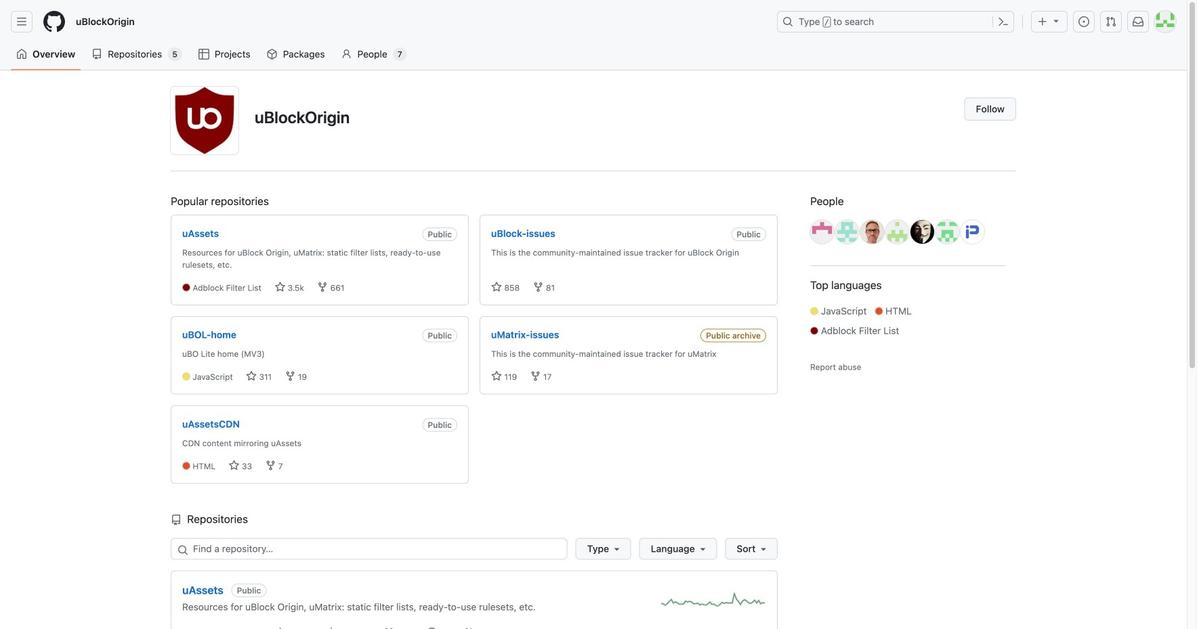Task type: describe. For each thing, give the bounding box(es) containing it.
0 horizontal spatial stars image
[[246, 371, 257, 382]]

Find a repository… search field
[[171, 539, 568, 560]]

person image
[[341, 49, 352, 60]]

@ublockorigin image
[[171, 87, 239, 155]]

@pgl image
[[861, 220, 885, 244]]

table image
[[199, 49, 209, 60]]

1 vertical spatial repo image
[[171, 515, 182, 526]]

Follow uBlockOrigin submit
[[965, 98, 1017, 121]]

2 forks image from the left
[[533, 282, 544, 293]]

1 vertical spatial stars image
[[229, 461, 240, 471]]

notifications image
[[1134, 16, 1144, 27]]

package image
[[267, 49, 278, 60]]

2 horizontal spatial forks image
[[531, 371, 541, 382]]

homepage image
[[43, 11, 65, 33]]

1 forks image from the left
[[317, 282, 328, 293]]

forks image for stars image to the bottom
[[265, 461, 276, 471]]

git pull request image
[[1106, 16, 1117, 27]]

0 vertical spatial stars image
[[492, 371, 502, 382]]

@gwarser image
[[836, 220, 860, 244]]

plus image
[[1038, 16, 1049, 27]]



Task type: vqa. For each thing, say whether or not it's contained in the screenshot.
software to the bottom
no



Task type: locate. For each thing, give the bounding box(es) containing it.
1 horizontal spatial forks image
[[285, 371, 296, 382]]

forks image
[[285, 371, 296, 382], [531, 371, 541, 382], [265, 461, 276, 471]]

stars image
[[492, 371, 502, 382], [229, 461, 240, 471]]

1 horizontal spatial stars image
[[275, 282, 286, 293]]

0 horizontal spatial forks image
[[317, 282, 328, 293]]

1 horizontal spatial forks image
[[533, 282, 544, 293]]

1 horizontal spatial repo image
[[171, 515, 182, 526]]

home image
[[16, 49, 27, 60]]

repo image
[[92, 49, 102, 60], [171, 515, 182, 526]]

0 horizontal spatial forks image
[[265, 461, 276, 471]]

1 horizontal spatial stars image
[[492, 371, 502, 382]]

law image
[[326, 628, 337, 630]]

0 vertical spatial repo image
[[92, 49, 102, 60]]

@piquark6046 image
[[961, 220, 985, 244]]

fork image
[[384, 628, 395, 630]]

forks image
[[317, 282, 328, 293], [533, 282, 544, 293]]

command palette image
[[999, 16, 1009, 27]]

triangle down image
[[1051, 15, 1062, 26]]

@gorhill image
[[811, 220, 835, 244]]

past year of activity element
[[662, 593, 767, 617]]

star image
[[275, 628, 286, 630]]

@masterkia image
[[911, 220, 935, 244]]

search image
[[178, 545, 188, 556]]

forks image for leftmost stars icon
[[285, 371, 296, 382]]

0 horizontal spatial repo image
[[92, 49, 102, 60]]

@stephenhawk8054 image
[[936, 220, 960, 244]]

2 horizontal spatial stars image
[[492, 282, 502, 293]]

0 horizontal spatial stars image
[[229, 461, 240, 471]]

stars image
[[275, 282, 286, 293], [492, 282, 502, 293], [246, 371, 257, 382]]

git pull request image
[[465, 628, 476, 630]]

None search field
[[171, 539, 778, 560]]

issue opened image
[[427, 628, 438, 630]]

@peace2000 image
[[886, 220, 910, 244]]

past year of activity image
[[662, 593, 767, 614]]

issue opened image
[[1079, 16, 1090, 27]]



